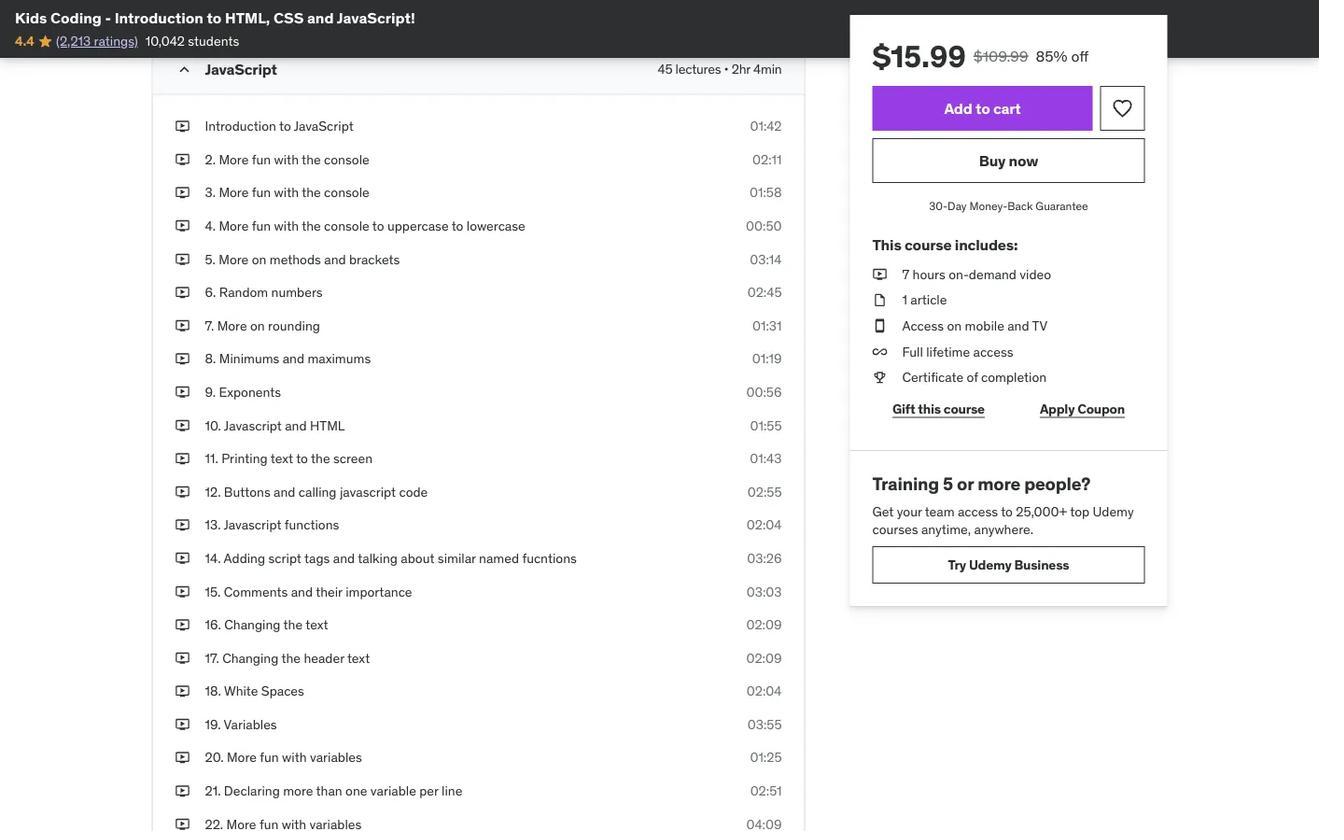 Task type: locate. For each thing, give the bounding box(es) containing it.
1 article
[[903, 292, 948, 308]]

1 horizontal spatial javascript
[[294, 118, 354, 134]]

xsmall image left 6. at the left of page
[[175, 283, 190, 302]]

xsmall image left 19. on the bottom left
[[175, 716, 190, 734]]

try udemy business
[[949, 556, 1070, 573]]

more right 3.
[[219, 184, 249, 201]]

4.4
[[15, 33, 34, 49]]

named
[[479, 550, 519, 567]]

javascript down buttons
[[224, 517, 282, 533]]

introduction to javascript
[[205, 118, 354, 134]]

1 vertical spatial javascript
[[294, 118, 354, 134]]

7 hours on-demand video
[[903, 266, 1052, 283]]

access down mobile
[[974, 343, 1014, 360]]

4min
[[754, 61, 782, 77]]

changing up 18. white spaces
[[222, 650, 279, 666]]

and left javascript!
[[307, 8, 334, 27]]

and left tv
[[1008, 317, 1030, 334]]

console up 4. more fun with the console to uppercase to lowercase
[[324, 184, 370, 201]]

30-
[[930, 198, 948, 213]]

0 horizontal spatial more
[[283, 783, 313, 799]]

xsmall image left 14.
[[175, 549, 190, 568]]

xsmall image left 13.
[[175, 516, 190, 534]]

2 02:04 from the top
[[747, 683, 782, 700]]

methods
[[270, 251, 321, 267]]

5. more on methods and brackets
[[205, 251, 400, 267]]

1 vertical spatial introduction
[[205, 118, 276, 134]]

and left the brackets
[[324, 251, 346, 267]]

10. javascript and html
[[205, 417, 345, 434]]

xsmall image left 16. at the bottom left of the page
[[175, 616, 190, 634]]

udemy inside training 5 or more people? get your team access to 25,000+ top udemy courses anytime, anywhere.
[[1093, 503, 1135, 520]]

similar
[[438, 550, 476, 567]]

uppercase
[[388, 217, 449, 234]]

2 vertical spatial text
[[347, 650, 370, 666]]

0 horizontal spatial text
[[271, 450, 293, 467]]

01:55
[[751, 417, 782, 434]]

on down 6. random numbers
[[250, 317, 265, 334]]

more inside training 5 or more people? get your team access to 25,000+ top udemy courses anytime, anywhere.
[[978, 473, 1021, 495]]

changing down comments
[[224, 616, 281, 633]]

with
[[274, 151, 299, 168], [274, 184, 299, 201], [274, 217, 299, 234], [282, 749, 307, 766]]

xsmall image for css quiz
[[175, 4, 190, 22]]

fun down "2. more fun with the console"
[[252, 184, 271, 201]]

3 console from the top
[[324, 217, 370, 234]]

console up the brackets
[[324, 217, 370, 234]]

30-day money-back guarantee
[[930, 198, 1089, 213]]

19. variables
[[205, 716, 277, 733]]

xsmall image left the 5.
[[175, 250, 190, 268]]

with up 3. more fun with the console
[[274, 151, 299, 168]]

0 vertical spatial changing
[[224, 616, 281, 633]]

0 vertical spatial udemy
[[1093, 503, 1135, 520]]

javascript for 10.
[[224, 417, 282, 434]]

their
[[316, 583, 343, 600]]

full
[[903, 343, 924, 360]]

fun down 3. more fun with the console
[[252, 217, 271, 234]]

•
[[724, 61, 729, 77]]

xsmall image
[[175, 4, 190, 22], [175, 117, 190, 135], [175, 150, 190, 169], [175, 217, 190, 235], [873, 317, 888, 335], [873, 343, 888, 361], [175, 350, 190, 368], [175, 383, 190, 401], [175, 416, 190, 435], [175, 450, 190, 468], [175, 649, 190, 667], [175, 682, 190, 701], [175, 782, 190, 800], [175, 815, 190, 831]]

apply coupon
[[1041, 400, 1126, 417]]

1 console from the top
[[324, 151, 370, 168]]

5
[[944, 473, 954, 495]]

14. adding script tags and talking about similar named fucntions
[[205, 550, 577, 567]]

10,042
[[145, 33, 185, 49]]

javascript down students
[[205, 59, 277, 78]]

02:04 up 03:55
[[747, 683, 782, 700]]

on up full lifetime access
[[948, 317, 962, 334]]

xsmall image for introduction to javascript
[[175, 117, 190, 135]]

1 vertical spatial javascript
[[224, 517, 282, 533]]

xsmall image left "15."
[[175, 583, 190, 601]]

$109.99
[[974, 46, 1029, 65]]

0 horizontal spatial udemy
[[969, 556, 1012, 573]]

text down 10. javascript and html
[[271, 450, 293, 467]]

fun up the declaring
[[260, 749, 279, 766]]

of
[[967, 369, 979, 386]]

to left 'cart'
[[976, 98, 991, 118]]

lectures
[[676, 61, 721, 77]]

20.
[[205, 749, 224, 766]]

buy
[[980, 151, 1006, 170]]

xsmall image for 13. javascript functions
[[175, 516, 190, 534]]

buttons
[[224, 483, 271, 500]]

to up 12. buttons and calling javascript code
[[296, 450, 308, 467]]

01:19
[[753, 350, 782, 367]]

with for 2.
[[274, 151, 299, 168]]

buy now button
[[873, 138, 1146, 183]]

20. more fun with variables
[[205, 749, 362, 766]]

with down 3. more fun with the console
[[274, 217, 299, 234]]

to up anywhere.
[[1002, 503, 1013, 520]]

1 javascript from the top
[[224, 417, 282, 434]]

the for 2. more fun with the console
[[302, 151, 321, 168]]

xsmall image left "20."
[[175, 749, 190, 767]]

more right 4.
[[219, 217, 249, 234]]

xsmall image left 7.
[[175, 317, 190, 335]]

udemy right top
[[1093, 503, 1135, 520]]

xsmall image
[[175, 184, 190, 202], [175, 250, 190, 268], [873, 265, 888, 284], [175, 283, 190, 302], [873, 291, 888, 309], [175, 317, 190, 335], [873, 368, 888, 387], [175, 483, 190, 501], [175, 516, 190, 534], [175, 549, 190, 568], [175, 583, 190, 601], [175, 616, 190, 634], [175, 716, 190, 734], [175, 749, 190, 767]]

numbers
[[271, 284, 323, 301]]

01:43
[[750, 450, 782, 467]]

on for rounding
[[250, 317, 265, 334]]

console for 2. more fun with the console
[[324, 151, 370, 168]]

1 vertical spatial console
[[324, 184, 370, 201]]

1 vertical spatial access
[[958, 503, 999, 520]]

0 vertical spatial introduction
[[115, 8, 204, 27]]

8. minimums and maximums
[[205, 350, 371, 367]]

more for 4.
[[219, 217, 249, 234]]

includes:
[[955, 235, 1018, 254]]

xsmall image left 3.
[[175, 184, 190, 202]]

2.
[[205, 151, 216, 168]]

fun for 20.
[[260, 749, 279, 766]]

more for 7.
[[217, 317, 247, 334]]

with for 3.
[[274, 184, 299, 201]]

01:31
[[753, 317, 782, 334]]

$15.99 $109.99 85% off
[[873, 37, 1089, 75]]

15. comments and their importance
[[205, 583, 412, 600]]

xsmall image for 2. more fun with the console
[[175, 150, 190, 169]]

0 vertical spatial access
[[974, 343, 1014, 360]]

this
[[919, 400, 942, 417]]

xsmall image left certificate
[[873, 368, 888, 387]]

1 horizontal spatial more
[[978, 473, 1021, 495]]

coupon
[[1078, 400, 1126, 417]]

course inside "link"
[[944, 400, 985, 417]]

small image
[[175, 60, 194, 79]]

add
[[945, 98, 973, 118]]

gift this course link
[[873, 390, 1005, 428]]

1 vertical spatial changing
[[222, 650, 279, 666]]

text
[[271, 450, 293, 467], [306, 616, 328, 633], [347, 650, 370, 666]]

kids
[[15, 8, 47, 27]]

business
[[1015, 556, 1070, 573]]

1 horizontal spatial text
[[306, 616, 328, 633]]

02:04 up 03:26
[[747, 517, 782, 533]]

0 vertical spatial more
[[978, 473, 1021, 495]]

more right "20."
[[227, 749, 257, 766]]

text right "header"
[[347, 650, 370, 666]]

(2,213 ratings)
[[56, 33, 138, 49]]

try udemy business link
[[873, 546, 1146, 584]]

the up 5. more on methods and brackets
[[302, 217, 321, 234]]

javascript down exponents
[[224, 417, 282, 434]]

and
[[307, 8, 334, 27], [324, 251, 346, 267], [1008, 317, 1030, 334], [283, 350, 305, 367], [285, 417, 307, 434], [274, 483, 296, 500], [333, 550, 355, 567], [291, 583, 313, 600]]

8.
[[205, 350, 216, 367]]

script
[[269, 550, 302, 567]]

0 vertical spatial 02:04
[[747, 517, 782, 533]]

1 vertical spatial udemy
[[969, 556, 1012, 573]]

xsmall image for 21. declaring more than one variable per line
[[175, 782, 190, 800]]

introduction up the 2.
[[205, 118, 276, 134]]

0 vertical spatial javascript
[[205, 59, 277, 78]]

xsmall image for 18. white spaces
[[175, 682, 190, 701]]

css quiz
[[205, 4, 260, 21]]

changing for 16.
[[224, 616, 281, 633]]

text up "header"
[[306, 616, 328, 633]]

more right 7.
[[217, 317, 247, 334]]

0 vertical spatial javascript
[[224, 417, 282, 434]]

certificate
[[903, 369, 964, 386]]

1 vertical spatial 02:04
[[747, 683, 782, 700]]

students
[[188, 33, 239, 49]]

1 vertical spatial text
[[306, 616, 328, 633]]

0 vertical spatial text
[[271, 450, 293, 467]]

css right html,
[[274, 8, 304, 27]]

completion
[[982, 369, 1047, 386]]

xsmall image for 9. exponents
[[175, 383, 190, 401]]

01:42
[[751, 118, 782, 134]]

the left screen
[[311, 450, 330, 467]]

udemy right "try"
[[969, 556, 1012, 573]]

the down "2. more fun with the console"
[[302, 184, 321, 201]]

javascript
[[224, 417, 282, 434], [224, 517, 282, 533]]

udemy inside 'link'
[[969, 556, 1012, 573]]

with down "2. more fun with the console"
[[274, 184, 299, 201]]

this
[[873, 235, 902, 254]]

fun down introduction to javascript
[[252, 151, 271, 168]]

on up 6. random numbers
[[252, 251, 267, 267]]

10,042 students
[[145, 33, 239, 49]]

udemy
[[1093, 503, 1135, 520], [969, 556, 1012, 573]]

xsmall image left the 7
[[873, 265, 888, 284]]

more right or
[[978, 473, 1021, 495]]

course down of
[[944, 400, 985, 417]]

course up the "hours"
[[905, 235, 952, 254]]

demand
[[969, 266, 1017, 283]]

fun for 2.
[[252, 151, 271, 168]]

fun for 3.
[[252, 184, 271, 201]]

with for 20.
[[282, 749, 307, 766]]

css
[[205, 4, 230, 21], [274, 8, 304, 27]]

more for 5.
[[219, 251, 249, 267]]

and left calling
[[274, 483, 296, 500]]

console up 3. more fun with the console
[[324, 151, 370, 168]]

2 vertical spatial console
[[324, 217, 370, 234]]

access down or
[[958, 503, 999, 520]]

1 vertical spatial course
[[944, 400, 985, 417]]

the for 11. printing text to the screen
[[311, 450, 330, 467]]

0 vertical spatial console
[[324, 151, 370, 168]]

12. buttons and calling javascript code
[[205, 483, 428, 500]]

1 02:04 from the top
[[747, 517, 782, 533]]

xsmall image left 1
[[873, 291, 888, 309]]

xsmall image for 14. adding script tags and talking about similar named fucntions
[[175, 549, 190, 568]]

javascript up "2. more fun with the console"
[[294, 118, 354, 134]]

css up students
[[205, 4, 230, 21]]

tags
[[305, 550, 330, 567]]

0 horizontal spatial css
[[205, 4, 230, 21]]

introduction up 10,042 at the left
[[115, 8, 204, 27]]

more left than
[[283, 783, 313, 799]]

13.
[[205, 517, 221, 533]]

tv
[[1033, 317, 1048, 334]]

1 horizontal spatial udemy
[[1093, 503, 1135, 520]]

03:55
[[748, 716, 782, 733]]

2 horizontal spatial text
[[347, 650, 370, 666]]

2 console from the top
[[324, 184, 370, 201]]

with left variables
[[282, 749, 307, 766]]

random
[[219, 284, 268, 301]]

apply
[[1041, 400, 1075, 417]]

more for 3.
[[219, 184, 249, 201]]

xsmall image for 12. buttons and calling javascript code
[[175, 483, 190, 501]]

1 vertical spatial 02:09
[[747, 650, 782, 666]]

top
[[1071, 503, 1090, 520]]

more right the 5.
[[219, 251, 249, 267]]

and down rounding
[[283, 350, 305, 367]]

00:50
[[746, 217, 782, 234]]

the for 4. more fun with the console to uppercase to lowercase
[[302, 217, 321, 234]]

screen
[[333, 450, 373, 467]]

about
[[401, 550, 435, 567]]

xsmall image for 15. comments and their importance
[[175, 583, 190, 601]]

with for 4.
[[274, 217, 299, 234]]

brackets
[[349, 251, 400, 267]]

article
[[911, 292, 948, 308]]

2 javascript from the top
[[224, 517, 282, 533]]

0 vertical spatial 02:09
[[747, 616, 782, 633]]

0 horizontal spatial javascript
[[205, 59, 277, 78]]

on-
[[949, 266, 969, 283]]

xsmall image left 12.
[[175, 483, 190, 501]]

console
[[324, 151, 370, 168], [324, 184, 370, 201], [324, 217, 370, 234]]

the up 3. more fun with the console
[[302, 151, 321, 168]]

add to cart button
[[873, 86, 1093, 131]]

more right the 2.
[[219, 151, 249, 168]]



Task type: describe. For each thing, give the bounding box(es) containing it.
certificate of completion
[[903, 369, 1047, 386]]

declaring
[[224, 783, 280, 799]]

45
[[658, 61, 673, 77]]

fun for 4.
[[252, 217, 271, 234]]

html,
[[225, 8, 270, 27]]

12.
[[205, 483, 221, 500]]

18. white spaces
[[205, 683, 304, 700]]

exponents
[[219, 384, 281, 400]]

training
[[873, 473, 940, 495]]

02:11
[[753, 151, 782, 168]]

xsmall image for 19. variables
[[175, 716, 190, 734]]

to left lowercase
[[452, 217, 464, 234]]

quiz
[[234, 4, 260, 21]]

javascript
[[340, 483, 396, 500]]

changing for 17.
[[222, 650, 279, 666]]

apply coupon button
[[1020, 390, 1146, 428]]

gift
[[893, 400, 916, 417]]

guarantee
[[1036, 198, 1089, 213]]

now
[[1009, 151, 1039, 170]]

add to cart
[[945, 98, 1022, 118]]

0 vertical spatial course
[[905, 235, 952, 254]]

importance
[[346, 583, 412, 600]]

and left their
[[291, 583, 313, 600]]

anytime,
[[922, 521, 972, 538]]

and left html
[[285, 417, 307, 434]]

header
[[304, 650, 345, 666]]

console for 4. more fun with the console to uppercase to lowercase
[[324, 217, 370, 234]]

1 horizontal spatial introduction
[[205, 118, 276, 134]]

maximums
[[308, 350, 371, 367]]

xsmall image for 5. more on methods and brackets
[[175, 250, 190, 268]]

the left "header"
[[282, 650, 301, 666]]

13. javascript functions
[[205, 517, 339, 533]]

people?
[[1025, 473, 1091, 495]]

3. more fun with the console
[[205, 184, 370, 201]]

xsmall image for 17. changing the header text
[[175, 649, 190, 667]]

rounding
[[268, 317, 320, 334]]

xsmall image for 16. changing the text
[[175, 616, 190, 634]]

to inside button
[[976, 98, 991, 118]]

and right tags
[[333, 550, 355, 567]]

1 02:09 from the top
[[747, 616, 782, 633]]

javascript!
[[337, 8, 416, 27]]

xsmall image for 3. more fun with the console
[[175, 184, 190, 202]]

variables
[[224, 716, 277, 733]]

to up students
[[207, 8, 222, 27]]

wishlist image
[[1112, 97, 1134, 120]]

7
[[903, 266, 910, 283]]

6. random numbers
[[205, 284, 323, 301]]

this course includes:
[[873, 235, 1018, 254]]

mobile
[[966, 317, 1005, 334]]

21.
[[205, 783, 221, 799]]

xsmall image for 8. minimums and maximums
[[175, 350, 190, 368]]

4.
[[205, 217, 216, 234]]

2 02:09 from the top
[[747, 650, 782, 666]]

more for 2.
[[219, 151, 249, 168]]

off
[[1072, 46, 1089, 65]]

javascript for 13.
[[224, 517, 282, 533]]

3.
[[205, 184, 216, 201]]

1 vertical spatial more
[[283, 783, 313, 799]]

xsmall image for 11. printing text to the screen
[[175, 450, 190, 468]]

xsmall image for 6. random numbers
[[175, 283, 190, 302]]

lowercase
[[467, 217, 526, 234]]

(2,213
[[56, 33, 91, 49]]

code
[[399, 483, 428, 500]]

19.
[[205, 716, 221, 733]]

to up "2. more fun with the console"
[[279, 118, 291, 134]]

white
[[224, 683, 258, 700]]

coding
[[50, 8, 102, 27]]

xsmall image for 20. more fun with variables
[[175, 749, 190, 767]]

ratings)
[[94, 33, 138, 49]]

courses
[[873, 521, 919, 538]]

per
[[420, 783, 439, 799]]

video
[[1020, 266, 1052, 283]]

5.
[[205, 251, 216, 267]]

talking
[[358, 550, 398, 567]]

than
[[316, 783, 343, 799]]

2hr
[[732, 61, 751, 77]]

4. more fun with the console to uppercase to lowercase
[[205, 217, 526, 234]]

01:58
[[750, 184, 782, 201]]

on for methods
[[252, 251, 267, 267]]

1 horizontal spatial css
[[274, 8, 304, 27]]

to up the brackets
[[373, 217, 384, 234]]

buy now
[[980, 151, 1039, 170]]

85%
[[1036, 46, 1068, 65]]

console for 3. more fun with the console
[[324, 184, 370, 201]]

try
[[949, 556, 967, 573]]

to inside training 5 or more people? get your team access to 25,000+ top udemy courses anytime, anywhere.
[[1002, 503, 1013, 520]]

access
[[903, 317, 945, 334]]

03:14
[[750, 251, 782, 267]]

calling
[[299, 483, 337, 500]]

more for 20.
[[227, 749, 257, 766]]

7.
[[205, 317, 214, 334]]

line
[[442, 783, 463, 799]]

xsmall image for 10. javascript and html
[[175, 416, 190, 435]]

02:45
[[748, 284, 782, 301]]

00:56
[[747, 384, 782, 400]]

kids coding - introduction to html, css and javascript!
[[15, 8, 416, 27]]

xsmall image for 7. more on rounding
[[175, 317, 190, 335]]

0 horizontal spatial introduction
[[115, 8, 204, 27]]

one
[[346, 783, 368, 799]]

11.
[[205, 450, 218, 467]]

xsmall image for 4. more fun with the console to uppercase to lowercase
[[175, 217, 190, 235]]

hours
[[913, 266, 946, 283]]

21. declaring more than one variable per line
[[205, 783, 463, 799]]

11. printing text to the screen
[[205, 450, 373, 467]]

access inside training 5 or more people? get your team access to 25,000+ top udemy courses anytime, anywhere.
[[958, 503, 999, 520]]

the for 3. more fun with the console
[[302, 184, 321, 201]]

the up 17. changing the header text
[[284, 616, 303, 633]]

day
[[948, 198, 967, 213]]

html
[[310, 417, 345, 434]]

7. more on rounding
[[205, 317, 320, 334]]

team
[[925, 503, 955, 520]]

access on mobile and tv
[[903, 317, 1048, 334]]



Task type: vqa. For each thing, say whether or not it's contained in the screenshot.
365
no



